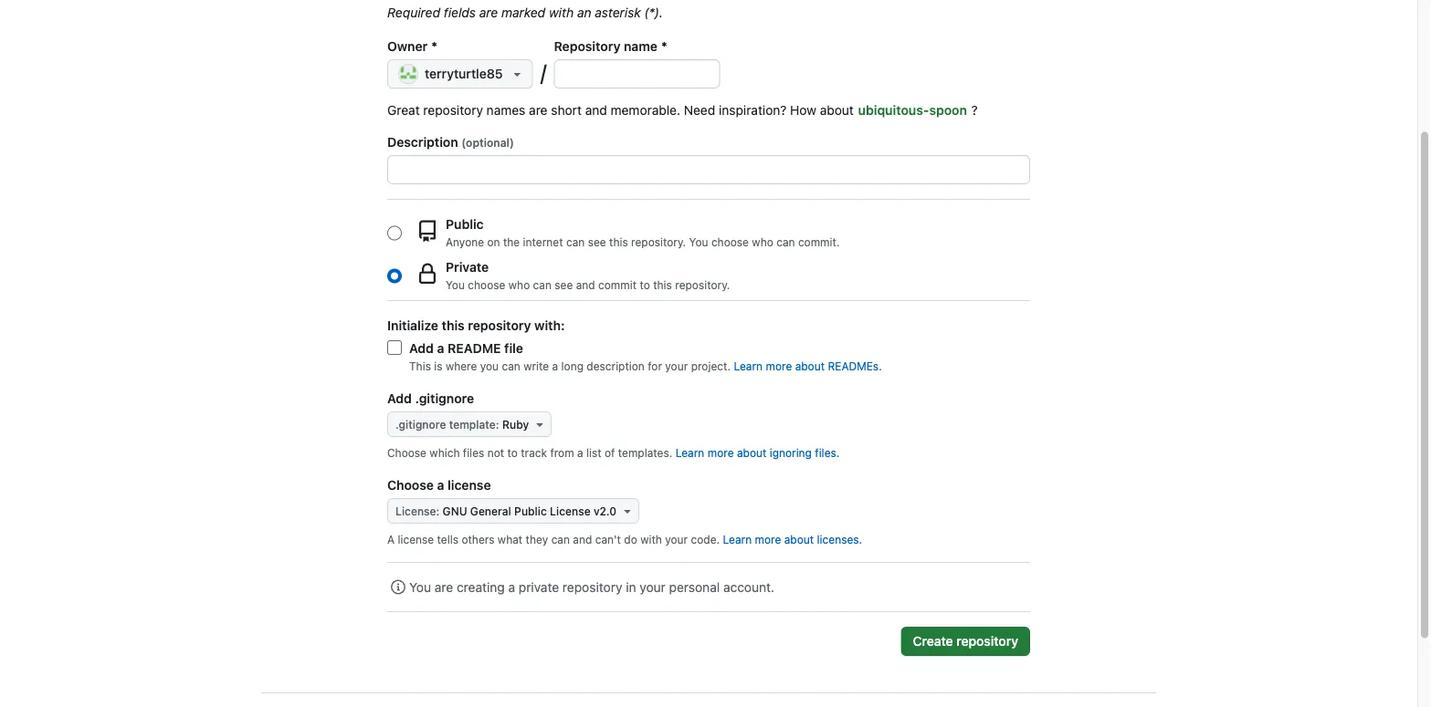 Task type: locate. For each thing, give the bounding box(es) containing it.
memorable.
[[611, 103, 681, 118]]

1 vertical spatial and
[[576, 279, 595, 291]]

0 vertical spatial .gitignore
[[415, 391, 474, 406]]

2 * from the left
[[661, 38, 667, 53]]

: left ruby
[[496, 418, 499, 431]]

2 vertical spatial you
[[409, 580, 431, 595]]

0 vertical spatial repository.
[[631, 236, 686, 248]]

1 horizontal spatial *
[[661, 38, 667, 53]]

license left v2.0
[[550, 505, 591, 518]]

0 vertical spatial more
[[766, 360, 792, 373]]

to right commit at top left
[[640, 279, 650, 291]]

add inside 'add a readme file this is where you can write a long description for your project. learn more about readmes.'
[[409, 341, 434, 356]]

see up the with:
[[555, 279, 573, 291]]

0 horizontal spatial *
[[431, 38, 437, 53]]

templates.
[[618, 447, 673, 459]]

this inside 'public anyone on the internet can see this repository. you choose who can commit.'
[[609, 236, 628, 248]]

1 horizontal spatial :
[[496, 418, 499, 431]]

see up 'private you choose who can see and commit to this repository.'
[[588, 236, 606, 248]]

who down the
[[509, 279, 530, 291]]

where
[[446, 360, 477, 373]]

a license tells others what they can and can't do with your code. learn more about licenses.
[[387, 533, 862, 546]]

1 horizontal spatial license
[[550, 505, 591, 518]]

license up gnu
[[448, 478, 491, 493]]

see inside 'public anyone on the internet can see this repository. you choose who can commit.'
[[588, 236, 606, 248]]

about right how
[[820, 103, 854, 118]]

your right in
[[640, 580, 666, 595]]

create repository
[[913, 634, 1019, 649]]

0 horizontal spatial you
[[409, 580, 431, 595]]

to inside 'private you choose who can see and commit to this repository.'
[[640, 279, 650, 291]]

inspiration?
[[719, 103, 787, 118]]

you
[[480, 360, 499, 373]]

2 vertical spatial and
[[573, 533, 592, 546]]

your left code.
[[665, 533, 688, 546]]

about
[[820, 103, 854, 118], [795, 360, 825, 373], [737, 447, 767, 459], [784, 533, 814, 546]]

repository right "create"
[[957, 634, 1019, 649]]

with right do
[[640, 533, 662, 546]]

0 vertical spatial public
[[446, 216, 484, 232]]

required fields are marked with an asterisk (*).
[[387, 5, 663, 20]]

triangle down image
[[533, 417, 547, 432], [620, 504, 635, 519]]

1 vertical spatial choose
[[387, 478, 434, 493]]

add
[[409, 341, 434, 356], [387, 391, 412, 406]]

do
[[624, 533, 637, 546]]

more up the account. at bottom
[[755, 533, 781, 546]]

choose left which
[[387, 447, 427, 459]]

this up commit at top left
[[609, 236, 628, 248]]

choose left commit.
[[711, 236, 749, 248]]

license right a
[[398, 533, 434, 546]]

list
[[586, 447, 602, 459]]

description (optional)
[[387, 134, 514, 149]]

repository up file
[[468, 318, 531, 333]]

1 horizontal spatial see
[[588, 236, 606, 248]]

2 horizontal spatial are
[[529, 103, 548, 118]]

0 horizontal spatial :
[[436, 505, 440, 518]]

for
[[648, 360, 662, 373]]

0 vertical spatial add
[[409, 341, 434, 356]]

1 horizontal spatial choose
[[711, 236, 749, 248]]

1 vertical spatial license
[[398, 533, 434, 546]]

1 vertical spatial :
[[436, 505, 440, 518]]

are left the short
[[529, 103, 548, 118]]

can down file
[[502, 360, 521, 373]]

a
[[437, 341, 444, 356], [552, 360, 558, 373], [577, 447, 583, 459], [437, 478, 444, 493], [508, 580, 515, 595]]

to right not
[[507, 447, 518, 459]]

you inside 'public anyone on the internet can see this repository. you choose who can commit.'
[[689, 236, 708, 248]]

more right project.
[[766, 360, 792, 373]]

0 vertical spatial triangle down image
[[533, 417, 547, 432]]

can up the with:
[[533, 279, 552, 291]]

and left commit at top left
[[576, 279, 595, 291]]

add for add a readme file this is where you can write a long description for your project. learn more about readmes.
[[409, 341, 434, 356]]

are left creating
[[435, 580, 453, 595]]

1 vertical spatial your
[[665, 533, 688, 546]]

0 vertical spatial learn
[[734, 360, 763, 373]]

are right fields
[[479, 5, 498, 20]]

1 vertical spatial choose
[[468, 279, 506, 291]]

0 horizontal spatial choose
[[468, 279, 506, 291]]

can
[[566, 236, 585, 248], [777, 236, 795, 248], [533, 279, 552, 291], [502, 360, 521, 373], [551, 533, 570, 546]]

0 horizontal spatial this
[[442, 318, 465, 333]]

0 vertical spatial to
[[640, 279, 650, 291]]

1 vertical spatial this
[[653, 279, 672, 291]]

triangle down image right ruby
[[533, 417, 547, 432]]

a left long
[[552, 360, 558, 373]]

to
[[640, 279, 650, 291], [507, 447, 518, 459]]

this up readme
[[442, 318, 465, 333]]

0 vertical spatial your
[[665, 360, 688, 373]]

1 vertical spatial you
[[446, 279, 465, 291]]

0 vertical spatial :
[[496, 418, 499, 431]]

1 horizontal spatial you
[[446, 279, 465, 291]]

2 vertical spatial are
[[435, 580, 453, 595]]

0 horizontal spatial with
[[549, 5, 574, 20]]

with
[[549, 5, 574, 20], [640, 533, 662, 546]]

your right the for
[[665, 360, 688, 373]]

1 choose from the top
[[387, 447, 427, 459]]

repository. down 'public anyone on the internet can see this repository. you choose who can commit.'
[[675, 279, 730, 291]]

0 horizontal spatial public
[[446, 216, 484, 232]]

more
[[766, 360, 792, 373], [708, 447, 734, 459], [755, 533, 781, 546]]

licenses.
[[817, 533, 862, 546]]

files.
[[815, 447, 840, 459]]

repository.
[[631, 236, 686, 248], [675, 279, 730, 291]]

choose inside 'public anyone on the internet can see this repository. you choose who can commit.'
[[711, 236, 749, 248]]

about left the 'readmes.'
[[795, 360, 825, 373]]

gnu
[[443, 505, 467, 518]]

repository
[[554, 38, 621, 53]]

0 horizontal spatial license
[[398, 533, 434, 546]]

project.
[[691, 360, 731, 373]]

.gitignore up .gitignore template : ruby
[[415, 391, 474, 406]]

0 vertical spatial choose
[[387, 447, 427, 459]]

0 vertical spatial are
[[479, 5, 498, 20]]

sc 9kayk9 0 image
[[391, 581, 406, 595]]

tells
[[437, 533, 459, 546]]

1 vertical spatial triangle down image
[[620, 504, 635, 519]]

1 horizontal spatial to
[[640, 279, 650, 291]]

*
[[431, 38, 437, 53], [661, 38, 667, 53]]

not
[[487, 447, 504, 459]]

who inside 'private you choose who can see and commit to this repository.'
[[509, 279, 530, 291]]

2 horizontal spatial this
[[653, 279, 672, 291]]

lock image
[[417, 263, 438, 285]]

this right commit at top left
[[653, 279, 672, 291]]

Add a README file checkbox
[[387, 341, 402, 355]]

learn right code.
[[723, 533, 752, 546]]

:
[[496, 418, 499, 431], [436, 505, 440, 518]]

about inside 'add a readme file this is where you can write a long description for your project. learn more about readmes.'
[[795, 360, 825, 373]]

description
[[587, 360, 645, 373]]

others
[[462, 533, 495, 546]]

: left gnu
[[436, 505, 440, 518]]

add .gitignore
[[387, 391, 474, 406]]

which
[[430, 447, 460, 459]]

0 vertical spatial who
[[752, 236, 774, 248]]

more inside 'add a readme file this is where you can write a long description for your project. learn more about readmes.'
[[766, 360, 792, 373]]

repository left in
[[563, 580, 622, 595]]

1 horizontal spatial with
[[640, 533, 662, 546]]

1 horizontal spatial this
[[609, 236, 628, 248]]

1 vertical spatial learn
[[676, 447, 705, 459]]

with:
[[535, 318, 565, 333]]

choose for choose a license
[[387, 478, 434, 493]]

* right "owner"
[[431, 38, 437, 53]]

of
[[605, 447, 615, 459]]

1 vertical spatial with
[[640, 533, 662, 546]]

public
[[446, 216, 484, 232], [514, 505, 547, 518]]

Repository text field
[[555, 60, 719, 88]]

in
[[626, 580, 636, 595]]

fields
[[444, 5, 476, 20]]

1 vertical spatial are
[[529, 103, 548, 118]]

can right internet on the top of page
[[566, 236, 585, 248]]

readmes.
[[828, 360, 882, 373]]

learn right project.
[[734, 360, 763, 373]]

.gitignore
[[415, 391, 474, 406], [396, 418, 446, 431]]

add up this
[[409, 341, 434, 356]]

are
[[479, 5, 498, 20], [529, 103, 548, 118], [435, 580, 453, 595]]

repository
[[423, 103, 483, 118], [468, 318, 531, 333], [563, 580, 622, 595], [957, 634, 1019, 649]]

license down choose a license on the left
[[396, 505, 436, 518]]

public up they
[[514, 505, 547, 518]]

add down this
[[387, 391, 412, 406]]

public up anyone
[[446, 216, 484, 232]]

2 vertical spatial learn
[[723, 533, 752, 546]]

see
[[588, 236, 606, 248], [555, 279, 573, 291]]

about left licenses.
[[784, 533, 814, 546]]

choose inside 'private you choose who can see and commit to this repository.'
[[468, 279, 506, 291]]

1 vertical spatial add
[[387, 391, 412, 406]]

1 horizontal spatial who
[[752, 236, 774, 248]]

learn right templates.
[[676, 447, 705, 459]]

repo image
[[417, 220, 438, 242]]

1 vertical spatial who
[[509, 279, 530, 291]]

1 vertical spatial repository.
[[675, 279, 730, 291]]

they
[[526, 533, 548, 546]]

owner
[[387, 38, 428, 53]]

choose for choose which files not to track from a list of templates. learn more about ignoring files.
[[387, 447, 427, 459]]

1 horizontal spatial triangle down image
[[620, 504, 635, 519]]

and left can't
[[573, 533, 592, 546]]

learn inside 'add a readme file this is where you can write a long description for your project. learn more about readmes.'
[[734, 360, 763, 373]]

choose down which
[[387, 478, 434, 493]]

1 vertical spatial to
[[507, 447, 518, 459]]

0 horizontal spatial license
[[396, 505, 436, 518]]

0 horizontal spatial to
[[507, 447, 518, 459]]

can right they
[[551, 533, 570, 546]]

0 vertical spatial choose
[[711, 236, 749, 248]]

1 vertical spatial public
[[514, 505, 547, 518]]

and right the short
[[585, 103, 607, 118]]

.gitignore down add .gitignore
[[396, 418, 446, 431]]

private you choose who can see and commit to this repository.
[[446, 259, 730, 291]]

0 vertical spatial see
[[588, 236, 606, 248]]

more left "ignoring"
[[708, 447, 734, 459]]

repository. inside 'public anyone on the internet can see this repository. you choose who can commit.'
[[631, 236, 686, 248]]

* right name
[[661, 38, 667, 53]]

repository. up commit at top left
[[631, 236, 686, 248]]

repository. inside 'private you choose who can see and commit to this repository.'
[[675, 279, 730, 291]]

learn
[[734, 360, 763, 373], [676, 447, 705, 459], [723, 533, 752, 546]]

asterisk
[[595, 5, 641, 20]]

files
[[463, 447, 484, 459]]

2 vertical spatial your
[[640, 580, 666, 595]]

0 vertical spatial you
[[689, 236, 708, 248]]

with left an
[[549, 5, 574, 20]]

2 horizontal spatial you
[[689, 236, 708, 248]]

this
[[609, 236, 628, 248], [653, 279, 672, 291], [442, 318, 465, 333]]

choose down 'private'
[[468, 279, 506, 291]]

you are creating a private repository in your personal account.
[[409, 580, 775, 595]]

/
[[540, 59, 547, 85]]

0 horizontal spatial triangle down image
[[533, 417, 547, 432]]

create repository button
[[901, 628, 1030, 657]]

0 horizontal spatial see
[[555, 279, 573, 291]]

None text field
[[388, 156, 1029, 184]]

how
[[790, 103, 817, 118]]

1 license from the left
[[396, 505, 436, 518]]

can left commit.
[[777, 236, 795, 248]]

1 vertical spatial see
[[555, 279, 573, 291]]

this
[[409, 360, 431, 373]]

your inside 'add a readme file this is where you can write a long description for your project. learn more about readmes.'
[[665, 360, 688, 373]]

2 choose from the top
[[387, 478, 434, 493]]

2 vertical spatial this
[[442, 318, 465, 333]]

triangle down image right v2.0
[[620, 504, 635, 519]]

a up gnu
[[437, 478, 444, 493]]

0 horizontal spatial who
[[509, 279, 530, 291]]

0 vertical spatial this
[[609, 236, 628, 248]]

creating
[[457, 580, 505, 595]]

who left commit.
[[752, 236, 774, 248]]

you
[[689, 236, 708, 248], [446, 279, 465, 291], [409, 580, 431, 595]]

0 vertical spatial license
[[448, 478, 491, 493]]



Task type: vqa. For each thing, say whether or not it's contained in the screenshot.
Search for apps and actions text field
no



Task type: describe. For each thing, give the bounding box(es) containing it.
and inside 'private you choose who can see and commit to this repository.'
[[576, 279, 595, 291]]

initialize
[[387, 318, 439, 333]]

can't
[[595, 533, 621, 546]]

v2.0
[[594, 505, 617, 518]]

1 horizontal spatial are
[[479, 5, 498, 20]]

internet
[[523, 236, 563, 248]]

ubiquitous-spoon button
[[857, 96, 968, 125]]

file
[[504, 341, 523, 356]]

short
[[551, 103, 582, 118]]

terryturtle85
[[425, 66, 503, 81]]

terryturtle85 button
[[387, 59, 533, 89]]

learn more about readmes. link
[[734, 360, 882, 373]]

great repository names are short and memorable. need inspiration? how about ubiquitous-spoon ?
[[387, 103, 978, 118]]

?
[[972, 103, 978, 118]]

public inside 'public anyone on the internet can see this repository. you choose who can commit.'
[[446, 216, 484, 232]]

ubiquitous-
[[858, 103, 929, 118]]

name
[[624, 38, 658, 53]]

a left private
[[508, 580, 515, 595]]

template
[[449, 418, 496, 431]]

ignoring
[[770, 447, 812, 459]]

0 horizontal spatial are
[[435, 580, 453, 595]]

ruby
[[502, 418, 529, 431]]

this inside 'private you choose who can see and commit to this repository.'
[[653, 279, 672, 291]]

1 * from the left
[[431, 38, 437, 53]]

a up is
[[437, 341, 444, 356]]

you inside 'private you choose who can see and commit to this repository.'
[[446, 279, 465, 291]]

on
[[487, 236, 500, 248]]

need
[[684, 103, 715, 118]]

what
[[498, 533, 523, 546]]

about left "ignoring"
[[737, 447, 767, 459]]

long
[[561, 360, 584, 373]]

who inside 'public anyone on the internet can see this repository. you choose who can commit.'
[[752, 236, 774, 248]]

an
[[577, 5, 592, 20]]

description
[[387, 134, 458, 149]]

(optional)
[[462, 136, 514, 149]]

2 vertical spatial more
[[755, 533, 781, 546]]

commit.
[[798, 236, 840, 248]]

write
[[524, 360, 549, 373]]

spoon
[[929, 103, 967, 118]]

(*).
[[644, 5, 663, 20]]

commit
[[598, 279, 637, 291]]

is
[[434, 360, 443, 373]]

triangle down image for add .gitignore
[[533, 417, 547, 432]]

add for add .gitignore
[[387, 391, 412, 406]]

readme
[[448, 341, 501, 356]]

triangle down image
[[510, 67, 525, 81]]

1 vertical spatial .gitignore
[[396, 418, 446, 431]]

learn more about ignoring files. link
[[676, 447, 840, 459]]

general
[[470, 505, 511, 518]]

required
[[387, 5, 440, 20]]

repository inside create repository button
[[957, 634, 1019, 649]]

add a readme file this is where you can write a long description for your project. learn more about readmes.
[[409, 341, 882, 373]]

repository up description (optional)
[[423, 103, 483, 118]]

anyone
[[446, 236, 484, 248]]

a left list
[[577, 447, 583, 459]]

the
[[503, 236, 520, 248]]

marked
[[502, 5, 546, 20]]

license : gnu general public license v2.0
[[396, 505, 617, 518]]

a
[[387, 533, 395, 546]]

repository name *
[[554, 38, 667, 53]]

code.
[[691, 533, 720, 546]]

private
[[446, 259, 489, 274]]

2 license from the left
[[550, 505, 591, 518]]

choose a license
[[387, 478, 491, 493]]

.gitignore template : ruby
[[396, 418, 529, 431]]

1 vertical spatial more
[[708, 447, 734, 459]]

create
[[913, 634, 953, 649]]

account.
[[723, 580, 775, 595]]

1 horizontal spatial public
[[514, 505, 547, 518]]

learn more about licenses. link
[[723, 533, 862, 546]]

0 vertical spatial with
[[549, 5, 574, 20]]

choose which files not to track from a list of templates. learn more about ignoring files.
[[387, 447, 840, 459]]

great
[[387, 103, 420, 118]]

personal
[[669, 580, 720, 595]]

1 horizontal spatial license
[[448, 478, 491, 493]]

0 vertical spatial and
[[585, 103, 607, 118]]

from
[[550, 447, 574, 459]]

public anyone on the internet can see this repository. you choose who can commit.
[[446, 216, 840, 248]]

see inside 'private you choose who can see and commit to this repository.'
[[555, 279, 573, 291]]

can inside 'add a readme file this is where you can write a long description for your project. learn more about readmes.'
[[502, 360, 521, 373]]

names
[[487, 103, 526, 118]]

can inside 'private you choose who can see and commit to this repository.'
[[533, 279, 552, 291]]

initialize this repository with:
[[387, 318, 565, 333]]

owner *
[[387, 38, 437, 53]]

private
[[519, 580, 559, 595]]

triangle down image for choose a license
[[620, 504, 635, 519]]

track
[[521, 447, 547, 459]]

Private radio
[[387, 269, 402, 284]]

Public radio
[[387, 226, 402, 241]]



